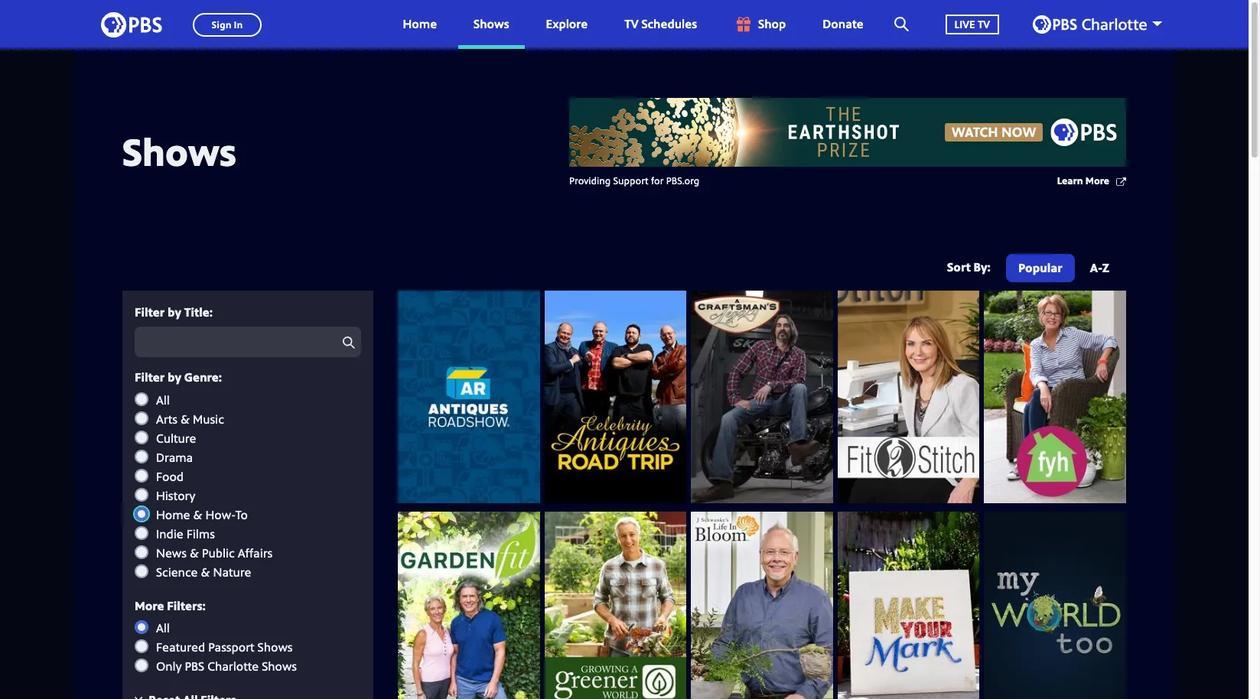 Task type: describe. For each thing, give the bounding box(es) containing it.
antiques roadshow image
[[398, 291, 540, 504]]

films
[[186, 525, 215, 542]]

& up films
[[193, 506, 202, 523]]

tv inside live tv link
[[978, 17, 990, 31]]

culture
[[156, 430, 196, 447]]

tv schedules
[[625, 16, 697, 32]]

advertisement region
[[569, 98, 1126, 167]]

by for title:
[[168, 304, 181, 321]]

pbs
[[185, 658, 204, 675]]

home inside home link
[[403, 16, 437, 32]]

shows inside "link"
[[474, 16, 509, 32]]

tv schedules link
[[609, 0, 713, 49]]

food
[[156, 468, 184, 485]]

0 vertical spatial more
[[1086, 174, 1110, 187]]

search image
[[894, 17, 909, 31]]

gardenfit image
[[398, 512, 540, 699]]

for your home image
[[984, 291, 1126, 504]]

pbs charlotte image
[[1033, 15, 1147, 34]]

my world too image
[[984, 512, 1126, 699]]

by for genre:
[[168, 369, 181, 386]]

live tv
[[955, 17, 990, 31]]

history
[[156, 487, 195, 504]]

shop
[[758, 16, 786, 32]]

charlotte
[[208, 658, 259, 675]]

all inside more filters: all featured passport shows only pbs charlotte shows
[[156, 620, 170, 637]]

z
[[1103, 259, 1110, 276]]

pbs.org
[[666, 174, 700, 187]]

live tv link
[[930, 0, 1015, 49]]

learn more link
[[1057, 174, 1126, 189]]

drama
[[156, 449, 193, 466]]

schedules
[[642, 16, 697, 32]]

explore link
[[531, 0, 603, 49]]

providing support for pbs.org
[[569, 174, 700, 187]]

learn
[[1057, 174, 1083, 187]]

sort by: element
[[1003, 254, 1122, 286]]

learn more
[[1057, 174, 1110, 187]]

filter by title:
[[135, 304, 213, 321]]

pbs image
[[101, 7, 162, 42]]

to
[[235, 506, 248, 523]]

& down films
[[190, 545, 199, 561]]

more filters: all featured passport shows only pbs charlotte shows
[[135, 597, 297, 675]]

shop link
[[719, 0, 802, 49]]

close image
[[135, 697, 143, 699]]

j schwanke's life in bloom image
[[691, 512, 833, 699]]

explore
[[546, 16, 588, 32]]

home inside filter by genre: all arts & music culture drama food history home & how-to indie films news & public affairs science & nature
[[156, 506, 190, 523]]

affairs
[[238, 545, 273, 561]]

filter by genre: all arts & music culture drama food history home & how-to indie films news & public affairs science & nature
[[135, 369, 273, 581]]

filter by genre: element
[[135, 392, 361, 581]]

news
[[156, 545, 187, 561]]

filters:
[[167, 597, 206, 614]]

more filters: element
[[135, 620, 361, 675]]



Task type: vqa. For each thing, say whether or not it's contained in the screenshot.
the Make Your Mark image
yes



Task type: locate. For each thing, give the bounding box(es) containing it.
more
[[1086, 174, 1110, 187], [135, 597, 164, 614]]

2 all from the top
[[156, 620, 170, 637]]

1 vertical spatial more
[[135, 597, 164, 614]]

home link
[[388, 0, 452, 49]]

by left genre:
[[168, 369, 181, 386]]

filter up arts
[[135, 369, 165, 386]]

tv
[[625, 16, 639, 32], [978, 17, 990, 31]]

fit 2 stitch image
[[838, 291, 980, 504]]

1 horizontal spatial home
[[403, 16, 437, 32]]

tv left the schedules
[[625, 16, 639, 32]]

0 horizontal spatial more
[[135, 597, 164, 614]]

1 all from the top
[[156, 392, 170, 408]]

support
[[613, 174, 649, 187]]

1 vertical spatial filter
[[135, 369, 165, 386]]

all up featured
[[156, 620, 170, 637]]

1 horizontal spatial tv
[[978, 17, 990, 31]]

music
[[193, 411, 224, 428]]

filter for filter by genre: all arts & music culture drama food history home & how-to indie films news & public affairs science & nature
[[135, 369, 165, 386]]

arts
[[156, 411, 178, 428]]

all inside filter by genre: all arts & music culture drama food history home & how-to indie films news & public affairs science & nature
[[156, 392, 170, 408]]

0 horizontal spatial home
[[156, 506, 190, 523]]

shows
[[474, 16, 509, 32], [122, 125, 236, 177], [258, 639, 293, 656], [262, 658, 297, 675]]

home
[[403, 16, 437, 32], [156, 506, 190, 523]]

growing a greener world image
[[545, 512, 687, 699]]

featured
[[156, 639, 205, 656]]

only
[[156, 658, 182, 675]]

title:
[[184, 304, 213, 321]]

by inside filter by genre: all arts & music culture drama food history home & how-to indie films news & public affairs science & nature
[[168, 369, 181, 386]]

filter left title:
[[135, 304, 165, 321]]

more left filters:
[[135, 597, 164, 614]]

live
[[955, 17, 975, 31]]

1 vertical spatial all
[[156, 620, 170, 637]]

filter inside filter by genre: all arts & music culture drama food history home & how-to indie films news & public affairs science & nature
[[135, 369, 165, 386]]

a-
[[1090, 259, 1103, 276]]

1 filter from the top
[[135, 304, 165, 321]]

Filter by Title: text field
[[135, 327, 361, 358]]

donate
[[823, 16, 864, 32]]

& right arts
[[181, 411, 190, 428]]

tv inside "tv schedules" link
[[625, 16, 639, 32]]

make your mark image
[[838, 512, 980, 699]]

science
[[156, 564, 198, 581]]

filter
[[135, 304, 165, 321], [135, 369, 165, 386]]

more right learn
[[1086, 174, 1110, 187]]

2 filter from the top
[[135, 369, 165, 386]]

0 vertical spatial filter
[[135, 304, 165, 321]]

providing
[[569, 174, 611, 187]]

tv right the live
[[978, 17, 990, 31]]

popular
[[1019, 259, 1063, 276]]

a-z
[[1090, 259, 1110, 276]]

0 vertical spatial by
[[168, 304, 181, 321]]

0 vertical spatial home
[[403, 16, 437, 32]]

for
[[651, 174, 664, 187]]

genre:
[[184, 369, 222, 386]]

donate link
[[808, 0, 879, 49]]

nature
[[213, 564, 251, 581]]

by:
[[974, 258, 991, 275]]

1 by from the top
[[168, 304, 181, 321]]

1 vertical spatial by
[[168, 369, 181, 386]]

& down public
[[201, 564, 210, 581]]

indie
[[156, 525, 183, 542]]

sort by:
[[947, 258, 991, 275]]

filter for filter by title:
[[135, 304, 165, 321]]

more inside more filters: all featured passport shows only pbs charlotte shows
[[135, 597, 164, 614]]

sort
[[947, 258, 971, 275]]

shows link
[[458, 0, 525, 49]]

0 vertical spatial all
[[156, 392, 170, 408]]

all up arts
[[156, 392, 170, 408]]

all
[[156, 392, 170, 408], [156, 620, 170, 637]]

how-
[[205, 506, 235, 523]]

home left shows "link" on the top left of the page
[[403, 16, 437, 32]]

by left title:
[[168, 304, 181, 321]]

home down history
[[156, 506, 190, 523]]

&
[[181, 411, 190, 428], [193, 506, 202, 523], [190, 545, 199, 561], [201, 564, 210, 581]]

2 by from the top
[[168, 369, 181, 386]]

passport
[[208, 639, 255, 656]]

by
[[168, 304, 181, 321], [168, 369, 181, 386]]

celebrity antiques road trip image
[[545, 291, 687, 504]]

public
[[202, 545, 235, 561]]

a craftsman's legacy image
[[691, 291, 833, 504]]

1 horizontal spatial more
[[1086, 174, 1110, 187]]

0 horizontal spatial tv
[[625, 16, 639, 32]]

1 vertical spatial home
[[156, 506, 190, 523]]



